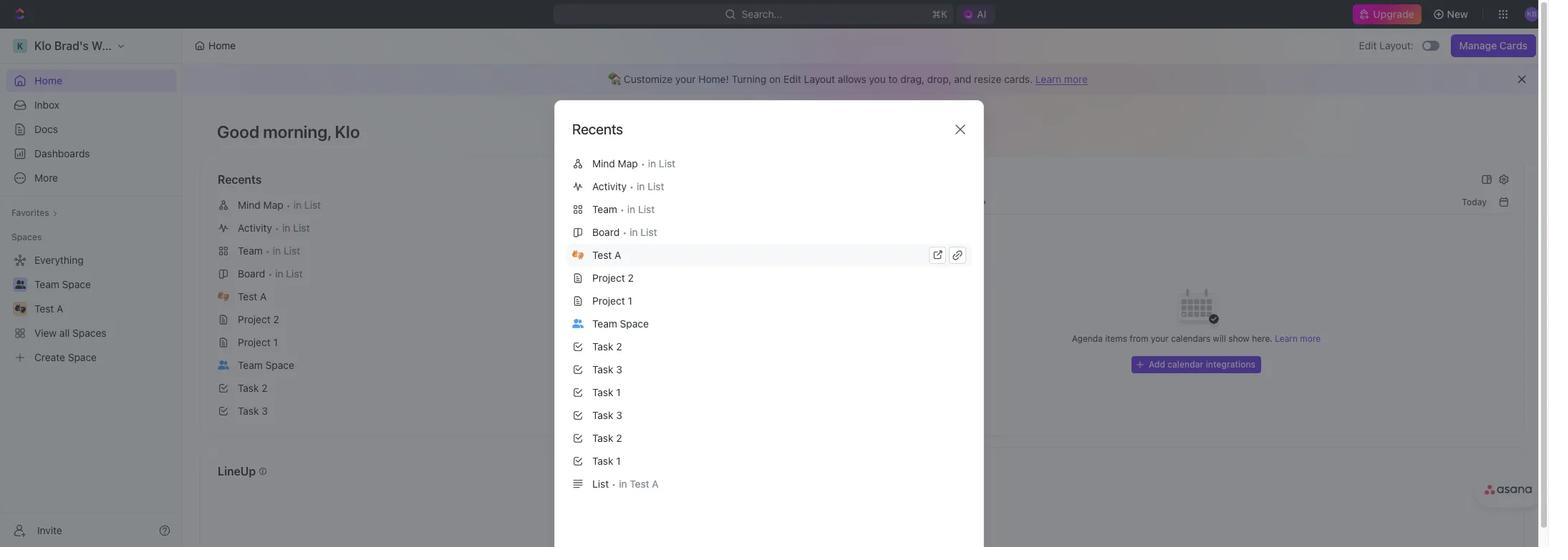 Task type: vqa. For each thing, say whether or not it's contained in the screenshot.
wifi image
no



Task type: locate. For each thing, give the bounding box(es) containing it.
1 vertical spatial a
[[260, 291, 267, 303]]

2
[[628, 272, 634, 284], [273, 314, 279, 326], [616, 341, 622, 353], [262, 383, 268, 395], [616, 433, 622, 445]]

🏡 customize your home! turning on edit layout allows you to drag, drop, and resize cards. learn more
[[608, 73, 1088, 85]]

more
[[1064, 73, 1088, 85], [1300, 334, 1321, 345]]

mind
[[592, 158, 615, 170], [238, 199, 261, 211]]

‎task 1 link
[[567, 451, 972, 473]]

inbox link
[[6, 94, 176, 117]]

0 vertical spatial project 1
[[592, 295, 632, 307]]

map
[[618, 158, 638, 170], [263, 199, 283, 211]]

project
[[592, 272, 625, 284], [592, 295, 625, 307], [238, 314, 271, 326], [238, 337, 271, 349]]

activity
[[592, 181, 627, 193], [238, 222, 272, 234]]

space right user group icon
[[265, 360, 294, 372]]

‎task 1
[[592, 456, 621, 468]]

0 horizontal spatial board
[[238, 268, 265, 280]]

team
[[592, 203, 617, 216], [238, 245, 263, 257], [592, 318, 617, 330], [238, 360, 263, 372]]

1 horizontal spatial project 2
[[592, 272, 634, 284]]

0 vertical spatial team space
[[592, 318, 649, 330]]

project 1 link for user group icon
[[212, 332, 845, 355]]

from
[[1130, 334, 1149, 345]]

board • in list inside recents dialog
[[592, 226, 657, 239]]

1 vertical spatial team • in list
[[238, 245, 300, 257]]

task
[[592, 341, 614, 353], [592, 364, 614, 376], [238, 383, 259, 395], [592, 387, 614, 399], [238, 405, 259, 418], [592, 410, 614, 422]]

0 horizontal spatial test
[[238, 291, 257, 303]]

user group image
[[572, 319, 584, 328]]

0 horizontal spatial activity • in list
[[238, 222, 310, 234]]

mind for hands asl interpreting icon related to user group icon
[[238, 199, 261, 211]]

activity • in list
[[592, 181, 664, 193], [238, 222, 310, 234]]

0 horizontal spatial test a
[[238, 291, 267, 303]]

home!
[[699, 73, 729, 85]]

1 vertical spatial more
[[1300, 334, 1321, 345]]

team space right user group icon
[[238, 360, 294, 372]]

layout
[[804, 73, 835, 85]]

0 vertical spatial team space link
[[567, 313, 972, 336]]

‎task
[[592, 433, 614, 445], [592, 456, 614, 468]]

0 horizontal spatial hands asl interpreting image
[[218, 292, 229, 301]]

0 horizontal spatial map
[[263, 199, 283, 211]]

activity • in list inside recents dialog
[[592, 181, 664, 193]]

1 vertical spatial project 1 link
[[212, 332, 845, 355]]

1 vertical spatial team space link
[[212, 355, 845, 377]]

team space inside recents dialog
[[592, 318, 649, 330]]

mind map • in list for user group icon
[[238, 199, 321, 211]]

learn
[[1036, 73, 1062, 85], [1275, 334, 1298, 345]]

task 3 up the lineup
[[238, 405, 268, 418]]

recents inside dialog
[[572, 121, 623, 138]]

1 vertical spatial test
[[238, 291, 257, 303]]

2 ‎task from the top
[[592, 456, 614, 468]]

1 vertical spatial mind
[[238, 199, 261, 211]]

more right cards.
[[1064, 73, 1088, 85]]

hands asl interpreting image inside recents dialog
[[572, 251, 584, 260]]

hands asl interpreting image up user group image
[[572, 251, 584, 260]]

activity • in list for hands asl interpreting icon related to user group icon
[[238, 222, 310, 234]]

0 vertical spatial board
[[592, 226, 620, 239]]

task 2
[[592, 341, 622, 353], [238, 383, 268, 395]]

hands asl interpreting image up user group icon
[[218, 292, 229, 301]]

lineup
[[218, 466, 256, 478]]

1 horizontal spatial mind
[[592, 158, 615, 170]]

1 vertical spatial project 1
[[238, 337, 278, 349]]

0 vertical spatial ‎task
[[592, 433, 614, 445]]

your inside alert
[[675, 73, 696, 85]]

dashboards link
[[6, 143, 176, 165]]

0 horizontal spatial activity
[[238, 222, 272, 234]]

mind map • in list for user group image
[[592, 158, 676, 170]]

test a link
[[567, 244, 972, 267], [212, 286, 845, 309]]

1 horizontal spatial hands asl interpreting image
[[572, 251, 584, 260]]

space right user group image
[[620, 318, 649, 330]]

1 horizontal spatial test a
[[592, 249, 621, 261]]

2 vertical spatial a
[[652, 478, 659, 491]]

1 horizontal spatial task 2
[[592, 341, 622, 353]]

team space link
[[567, 313, 972, 336], [212, 355, 845, 377]]

0 vertical spatial task 2 link
[[567, 336, 972, 359]]

space for user group image
[[620, 318, 649, 330]]

hands asl interpreting image
[[572, 251, 584, 260], [218, 292, 229, 301]]

learn more link right cards.
[[1036, 73, 1088, 85]]

a for hands asl interpreting icon related to user group icon
[[260, 291, 267, 303]]

‎task for ‎task 1
[[592, 456, 614, 468]]

‎task 2
[[592, 433, 622, 445]]

‎task for ‎task 2
[[592, 433, 614, 445]]

1 horizontal spatial activity • in list
[[592, 181, 664, 193]]

learn more link right here.
[[1275, 334, 1321, 345]]

1 ‎task from the top
[[592, 433, 614, 445]]

• inside list • in test a
[[612, 479, 616, 490]]

0 vertical spatial map
[[618, 158, 638, 170]]

1 vertical spatial test a link
[[212, 286, 845, 309]]

test a link for user group image
[[567, 244, 972, 267]]

in
[[648, 158, 656, 170], [637, 181, 645, 193], [294, 199, 302, 211], [627, 203, 636, 216], [282, 222, 290, 234], [630, 226, 638, 239], [273, 245, 281, 257], [275, 268, 283, 280], [619, 478, 627, 491]]

0 horizontal spatial a
[[260, 291, 267, 303]]

team • in list
[[592, 203, 655, 216], [238, 245, 300, 257]]

project 2 link for hands asl interpreting icon within recents dialog
[[567, 267, 972, 290]]

task 3 link
[[567, 359, 972, 382], [212, 400, 845, 423], [567, 405, 972, 428]]

1 horizontal spatial home
[[208, 39, 236, 52]]

1 vertical spatial edit
[[784, 73, 801, 85]]

0 vertical spatial mind
[[592, 158, 615, 170]]

task 2 link
[[567, 336, 972, 359], [212, 377, 845, 400]]

0 vertical spatial home
[[208, 39, 236, 52]]

task 3 up ‎task 2
[[592, 410, 622, 422]]

good morning, klo
[[217, 122, 360, 142]]

0 vertical spatial task 2
[[592, 341, 622, 353]]

project 2 link inside recents dialog
[[567, 267, 972, 290]]

1 horizontal spatial team • in list
[[592, 203, 655, 216]]

manage
[[1460, 39, 1497, 52]]

0 vertical spatial more
[[1064, 73, 1088, 85]]

2 horizontal spatial a
[[652, 478, 659, 491]]

0 horizontal spatial team • in list
[[238, 245, 300, 257]]

learn right cards.
[[1036, 73, 1062, 85]]

test
[[592, 249, 612, 261], [238, 291, 257, 303], [630, 478, 649, 491]]

task 3
[[592, 364, 622, 376], [238, 405, 268, 418], [592, 410, 622, 422]]

team space link for hands asl interpreting icon related to user group icon
[[212, 355, 845, 377]]

task 3 up task 1
[[592, 364, 622, 376]]

1 vertical spatial task 2 link
[[212, 377, 845, 400]]

board
[[592, 226, 620, 239], [238, 268, 265, 280]]

task 3 for task 2 link for user group image
[[592, 364, 622, 376]]

0 horizontal spatial recents
[[218, 173, 262, 186]]

1 horizontal spatial board
[[592, 226, 620, 239]]

activity for hands asl interpreting icon within recents dialog
[[592, 181, 627, 193]]

1 vertical spatial home
[[34, 74, 62, 87]]

to
[[889, 73, 898, 85]]

1 vertical spatial task 2
[[238, 383, 268, 395]]

team space link down user group image
[[212, 355, 845, 377]]

your right from
[[1151, 334, 1169, 345]]

invite
[[37, 525, 62, 537]]

project 2 inside recents dialog
[[592, 272, 634, 284]]

0 horizontal spatial learn more link
[[1036, 73, 1088, 85]]

0 vertical spatial mind map • in list
[[592, 158, 676, 170]]

activity inside recents dialog
[[592, 181, 627, 193]]

1 vertical spatial project 2 link
[[212, 309, 845, 332]]

your left home! on the top of page
[[675, 73, 696, 85]]

home link
[[6, 69, 176, 92]]

task 2 inside recents dialog
[[592, 341, 622, 353]]

1 horizontal spatial activity
[[592, 181, 627, 193]]

0 vertical spatial edit
[[1359, 39, 1377, 52]]

recents
[[572, 121, 623, 138], [218, 173, 262, 186]]

mind map • in list inside recents dialog
[[592, 158, 676, 170]]

1 vertical spatial test a
[[238, 291, 267, 303]]

task 2 link for user group image
[[567, 336, 972, 359]]

tree
[[6, 249, 176, 370]]

project 1 for user group image
[[592, 295, 632, 307]]

0 vertical spatial learn more link
[[1036, 73, 1088, 85]]

0 vertical spatial team • in list
[[592, 203, 655, 216]]

project 1 for user group icon
[[238, 337, 278, 349]]

•
[[641, 158, 645, 169], [630, 181, 634, 192], [286, 199, 291, 211], [620, 204, 625, 215], [275, 222, 279, 234], [623, 227, 627, 238], [266, 245, 270, 257], [268, 268, 272, 280], [612, 479, 616, 490]]

0 vertical spatial test
[[592, 249, 612, 261]]

‎task up ‎task 1
[[592, 433, 614, 445]]

task 3 link for user group image
[[567, 359, 972, 382]]

1 vertical spatial space
[[265, 360, 294, 372]]

mind map • in list
[[592, 158, 676, 170], [238, 199, 321, 211]]

project 2
[[592, 272, 634, 284], [238, 314, 279, 326]]

mind inside recents dialog
[[592, 158, 615, 170]]

1 horizontal spatial space
[[620, 318, 649, 330]]

team • in list inside recents dialog
[[592, 203, 655, 216]]

space inside recents dialog
[[620, 318, 649, 330]]

1 vertical spatial board • in list
[[238, 268, 303, 280]]

activity • in list for hands asl interpreting icon within recents dialog
[[592, 181, 664, 193]]

2 horizontal spatial test
[[630, 478, 649, 491]]

0 horizontal spatial space
[[265, 360, 294, 372]]

1 horizontal spatial map
[[618, 158, 638, 170]]

agenda
[[1072, 334, 1103, 345]]

will
[[1213, 334, 1226, 345]]

1 horizontal spatial a
[[615, 249, 621, 261]]

test a
[[592, 249, 621, 261], [238, 291, 267, 303]]

favorites
[[11, 208, 49, 218]]

activity for hands asl interpreting icon related to user group icon
[[238, 222, 272, 234]]

a
[[615, 249, 621, 261], [260, 291, 267, 303], [652, 478, 659, 491]]

0 horizontal spatial task 2
[[238, 383, 268, 395]]

1
[[628, 295, 632, 307], [273, 337, 278, 349], [616, 387, 621, 399], [616, 456, 621, 468]]

test a link for user group icon
[[212, 286, 845, 309]]

your
[[675, 73, 696, 85], [1151, 334, 1169, 345]]

0 vertical spatial space
[[620, 318, 649, 330]]

1 vertical spatial learn
[[1275, 334, 1298, 345]]

0 vertical spatial test a link
[[567, 244, 972, 267]]

new
[[1447, 8, 1468, 20]]

1 vertical spatial hands asl interpreting image
[[218, 292, 229, 301]]

sidebar navigation
[[0, 29, 183, 548]]

2 for project 2 link associated with hands asl interpreting icon related to user group icon
[[273, 314, 279, 326]]

‎task 2 link
[[567, 428, 972, 451]]

0 vertical spatial a
[[615, 249, 621, 261]]

recents down good
[[218, 173, 262, 186]]

alert
[[183, 64, 1542, 95]]

project 1 link
[[567, 290, 972, 313], [212, 332, 845, 355]]

edit
[[1359, 39, 1377, 52], [784, 73, 801, 85]]

1 horizontal spatial test
[[592, 249, 612, 261]]

1 vertical spatial team space
[[238, 360, 294, 372]]

learn more link for 🏡 customize your home! turning on edit layout allows you to drag, drop, and resize cards.
[[1036, 73, 1088, 85]]

tree inside sidebar navigation
[[6, 249, 176, 370]]

test a for user group icon
[[238, 291, 267, 303]]

0 horizontal spatial board • in list
[[238, 268, 303, 280]]

test a for user group image
[[592, 249, 621, 261]]

test for hands asl interpreting icon within recents dialog
[[592, 249, 612, 261]]

0 vertical spatial recents
[[572, 121, 623, 138]]

0 vertical spatial activity • in list
[[592, 181, 664, 193]]

team space right user group image
[[592, 318, 649, 330]]

0 vertical spatial board • in list
[[592, 226, 657, 239]]

list
[[659, 158, 676, 170], [648, 181, 664, 193], [304, 199, 321, 211], [638, 203, 655, 216], [293, 222, 310, 234], [641, 226, 657, 239], [284, 245, 300, 257], [286, 268, 303, 280], [592, 478, 609, 491]]

0 horizontal spatial team space
[[238, 360, 294, 372]]

board • in list
[[592, 226, 657, 239], [238, 268, 303, 280]]

calendars
[[1171, 334, 1211, 345]]

0 vertical spatial your
[[675, 73, 696, 85]]

0 vertical spatial project 2 link
[[567, 267, 972, 290]]

project 1 inside recents dialog
[[592, 295, 632, 307]]

more right here.
[[1300, 334, 1321, 345]]

board inside recents dialog
[[592, 226, 620, 239]]

team space
[[592, 318, 649, 330], [238, 360, 294, 372]]

1 horizontal spatial learn more link
[[1275, 334, 1321, 345]]

team • in list for user group image
[[592, 203, 655, 216]]

1 horizontal spatial team space
[[592, 318, 649, 330]]

map inside recents dialog
[[618, 158, 638, 170]]

home
[[208, 39, 236, 52], [34, 74, 62, 87]]

1 horizontal spatial your
[[1151, 334, 1169, 345]]

board for hands asl interpreting icon within recents dialog
[[592, 226, 620, 239]]

edit left layout:
[[1359, 39, 1377, 52]]

dashboards
[[34, 148, 90, 160]]

space
[[620, 318, 649, 330], [265, 360, 294, 372]]

0 horizontal spatial your
[[675, 73, 696, 85]]

1 vertical spatial activity • in list
[[238, 222, 310, 234]]

0 vertical spatial project 2
[[592, 272, 634, 284]]

🏡
[[608, 73, 621, 85]]

0 horizontal spatial mind map • in list
[[238, 199, 321, 211]]

project 2 link
[[567, 267, 972, 290], [212, 309, 845, 332]]

0 vertical spatial project 1 link
[[567, 290, 972, 313]]

1 vertical spatial map
[[263, 199, 283, 211]]

task 2 for user group icon
[[238, 383, 268, 395]]

test a inside recents dialog
[[592, 249, 621, 261]]

team space link for hands asl interpreting icon within recents dialog
[[567, 313, 972, 336]]

1 vertical spatial board
[[238, 268, 265, 280]]

2 for user group icon task 2 link
[[262, 383, 268, 395]]

0 horizontal spatial learn
[[1036, 73, 1062, 85]]

learn more link
[[1036, 73, 1088, 85], [1275, 334, 1321, 345]]

0 horizontal spatial project 1
[[238, 337, 278, 349]]

customize
[[624, 73, 673, 85]]

edit right on
[[784, 73, 801, 85]]

1 vertical spatial your
[[1151, 334, 1169, 345]]

1 vertical spatial project 2
[[238, 314, 279, 326]]

‎task down ‎task 2
[[592, 456, 614, 468]]

docs
[[34, 123, 58, 135]]

team • in list for user group icon
[[238, 245, 300, 257]]

inbox
[[34, 99, 59, 111]]

0 vertical spatial test a
[[592, 249, 621, 261]]

integrations
[[1206, 360, 1256, 370]]

1 vertical spatial ‎task
[[592, 456, 614, 468]]

turning
[[732, 73, 767, 85]]

project 1
[[592, 295, 632, 307], [238, 337, 278, 349]]

team space link up task 1 link
[[567, 313, 972, 336]]

1 horizontal spatial edit
[[1359, 39, 1377, 52]]

drag,
[[901, 73, 925, 85]]

1 vertical spatial learn more link
[[1275, 334, 1321, 345]]

1 vertical spatial mind map • in list
[[238, 199, 321, 211]]

learn right here.
[[1275, 334, 1298, 345]]

3 for user group icon task 2 link
[[262, 405, 268, 418]]

1 horizontal spatial board • in list
[[592, 226, 657, 239]]

team space for user group icon
[[238, 360, 294, 372]]

1 horizontal spatial mind map • in list
[[592, 158, 676, 170]]

recents down 🏡
[[572, 121, 623, 138]]

layout:
[[1380, 39, 1414, 52]]

1 horizontal spatial learn
[[1275, 334, 1298, 345]]



Task type: describe. For each thing, give the bounding box(es) containing it.
learn inside alert
[[1036, 73, 1062, 85]]

hands asl interpreting image for user group icon
[[218, 292, 229, 301]]

board • in list for hands asl interpreting icon within recents dialog
[[592, 226, 657, 239]]

test for hands asl interpreting icon related to user group icon
[[238, 291, 257, 303]]

recents dialog
[[554, 100, 984, 548]]

manage cards button
[[1451, 34, 1536, 57]]

edit layout:
[[1359, 39, 1414, 52]]

team space for user group image
[[592, 318, 649, 330]]

spaces
[[11, 232, 42, 243]]

project 2 for user group icon
[[238, 314, 279, 326]]

klo
[[335, 122, 360, 142]]

allows
[[838, 73, 866, 85]]

on
[[769, 73, 781, 85]]

project 2 for user group image
[[592, 272, 634, 284]]

hands asl interpreting image for user group image
[[572, 251, 584, 260]]

task 1
[[592, 387, 621, 399]]

agenda items from your calendars will show here. learn more
[[1072, 334, 1321, 345]]

cards.
[[1004, 73, 1033, 85]]

items
[[1105, 334, 1127, 345]]

today
[[1462, 197, 1487, 208]]

show
[[1229, 334, 1250, 345]]

upgrade link
[[1353, 4, 1422, 24]]

a for hands asl interpreting icon within recents dialog
[[615, 249, 621, 261]]

task 3 for user group icon task 2 link
[[238, 405, 268, 418]]

user group image
[[218, 361, 229, 370]]

calendar
[[1168, 360, 1204, 370]]

map for hands asl interpreting icon related to user group icon
[[263, 199, 283, 211]]

good
[[217, 122, 259, 142]]

alert containing 🏡 customize your home! turning on edit layout allows you to drag, drop, and resize cards.
[[183, 64, 1542, 95]]

upgrade
[[1373, 8, 1414, 20]]

task 1 link
[[567, 382, 972, 405]]

home inside home 'link'
[[34, 74, 62, 87]]

drop,
[[927, 73, 952, 85]]

board for hands asl interpreting icon related to user group icon
[[238, 268, 265, 280]]

morning,
[[263, 122, 331, 142]]

docs link
[[6, 118, 176, 141]]

resize
[[974, 73, 1002, 85]]

task 2 link for user group icon
[[212, 377, 845, 400]]

project 1 link for user group image
[[567, 290, 972, 313]]

cards
[[1500, 39, 1528, 52]]

map for hands asl interpreting icon within recents dialog
[[618, 158, 638, 170]]

space for user group icon
[[265, 360, 294, 372]]

you
[[869, 73, 886, 85]]

favorites button
[[6, 205, 64, 222]]

search...
[[742, 8, 783, 20]]

board • in list for hands asl interpreting icon related to user group icon
[[238, 268, 303, 280]]

learn more link for agenda items from your calendars will show here.
[[1275, 334, 1321, 345]]

3 for task 2 link for user group image
[[616, 364, 622, 376]]

2 vertical spatial test
[[630, 478, 649, 491]]

2 for ‎task 2 link
[[616, 433, 622, 445]]

2 for project 2 link within recents dialog
[[628, 272, 634, 284]]

here.
[[1252, 334, 1273, 345]]

task 2 for user group image
[[592, 341, 622, 353]]

list • in test a
[[592, 478, 659, 491]]

manage cards
[[1460, 39, 1528, 52]]

⌘k
[[932, 8, 948, 20]]

new button
[[1427, 3, 1477, 26]]

2 for task 2 link for user group image
[[616, 341, 622, 353]]

task 3 link for user group icon
[[212, 400, 845, 423]]

add
[[1149, 360, 1165, 370]]

add calendar integrations button
[[1132, 357, 1261, 374]]

add calendar integrations
[[1149, 360, 1256, 370]]

mind for hands asl interpreting icon within recents dialog
[[592, 158, 615, 170]]

today button
[[1456, 194, 1493, 211]]

project 2 link for hands asl interpreting icon related to user group icon
[[212, 309, 845, 332]]

and
[[954, 73, 972, 85]]

1 vertical spatial recents
[[218, 173, 262, 186]]



